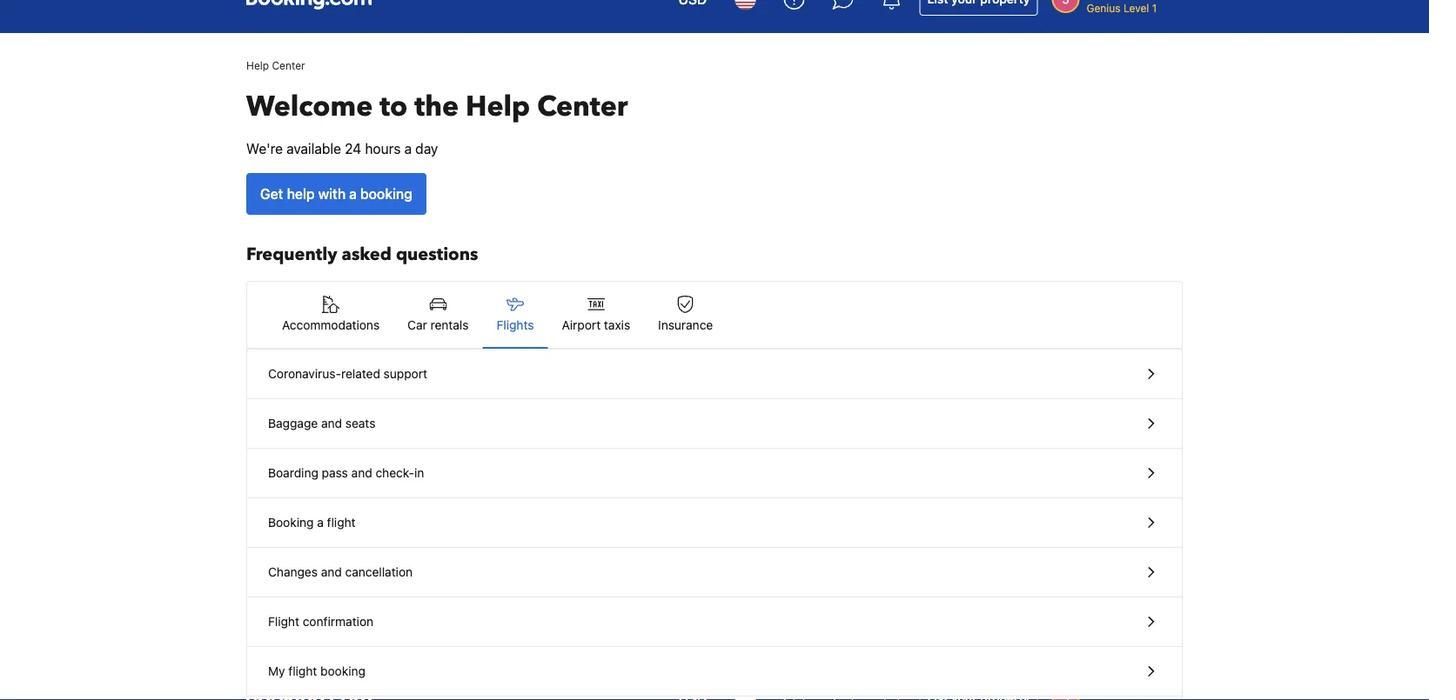 Task type: vqa. For each thing, say whether or not it's contained in the screenshot.
Communications Button
no



Task type: describe. For each thing, give the bounding box(es) containing it.
confirmation
[[303, 615, 374, 629]]

asked
[[342, 243, 392, 267]]

help
[[287, 186, 315, 202]]

baggage
[[268, 417, 318, 431]]

baggage and seats button
[[247, 400, 1182, 449]]

booking.com online hotel reservations image
[[246, 0, 372, 10]]

coronavirus-related support button
[[247, 350, 1182, 400]]

related
[[341, 367, 380, 381]]

insurance button
[[644, 282, 727, 348]]

pass
[[322, 466, 348, 481]]

1 vertical spatial center
[[537, 88, 628, 126]]

changes
[[268, 565, 318, 580]]

my
[[268, 665, 285, 679]]

airport taxis
[[562, 318, 630, 333]]

0 vertical spatial center
[[272, 59, 305, 71]]

flight
[[268, 615, 299, 629]]

accommodations button
[[268, 282, 394, 348]]

boarding
[[268, 466, 318, 481]]

to
[[380, 88, 408, 126]]

flights button
[[483, 282, 548, 348]]

hours
[[365, 141, 401, 157]]

car
[[408, 318, 427, 333]]

changes and cancellation button
[[247, 548, 1182, 598]]

day
[[415, 141, 438, 157]]

taxis
[[604, 318, 630, 333]]

0 vertical spatial flight
[[327, 516, 356, 530]]

car rentals button
[[394, 282, 483, 348]]

available
[[287, 141, 341, 157]]

booking a flight
[[268, 516, 356, 530]]

check-
[[376, 466, 414, 481]]

we're
[[246, 141, 283, 157]]

in
[[414, 466, 424, 481]]

24
[[345, 141, 361, 157]]

flights
[[497, 318, 534, 333]]

baggage and seats
[[268, 417, 376, 431]]

tab list containing accommodations
[[247, 282, 1182, 350]]

with
[[318, 186, 346, 202]]

cancellation
[[345, 565, 413, 580]]

welcome
[[246, 88, 373, 126]]

booking
[[268, 516, 314, 530]]

and for seats
[[321, 417, 342, 431]]

boarding pass and check-in
[[268, 466, 424, 481]]

1
[[1152, 2, 1157, 14]]

1 vertical spatial a
[[349, 186, 357, 202]]

insurance
[[658, 318, 713, 333]]



Task type: locate. For each thing, give the bounding box(es) containing it.
help center
[[246, 59, 305, 71]]

center
[[272, 59, 305, 71], [537, 88, 628, 126]]

frequently
[[246, 243, 337, 267]]

a
[[404, 141, 412, 157], [349, 186, 357, 202], [317, 516, 324, 530]]

booking a flight button
[[247, 499, 1182, 548]]

0 vertical spatial and
[[321, 417, 342, 431]]

flight up "changes and cancellation"
[[327, 516, 356, 530]]

help
[[246, 59, 269, 71], [466, 88, 530, 126]]

car rentals
[[408, 318, 469, 333]]

boarding pass and check-in button
[[247, 449, 1182, 499]]

airport taxis button
[[548, 282, 644, 348]]

1 horizontal spatial flight
[[327, 516, 356, 530]]

1 horizontal spatial help
[[466, 88, 530, 126]]

accommodations
[[282, 318, 380, 333]]

airport
[[562, 318, 601, 333]]

coronavirus-
[[268, 367, 341, 381]]

we're available 24 hours a day
[[246, 141, 438, 157]]

flight
[[327, 516, 356, 530], [288, 665, 317, 679]]

flight right my
[[288, 665, 317, 679]]

0 vertical spatial help
[[246, 59, 269, 71]]

the
[[415, 88, 459, 126]]

1 horizontal spatial a
[[349, 186, 357, 202]]

0 vertical spatial a
[[404, 141, 412, 157]]

booking
[[360, 186, 412, 202], [320, 665, 366, 679]]

genius
[[1087, 2, 1121, 14]]

and for cancellation
[[321, 565, 342, 580]]

a right 'with'
[[349, 186, 357, 202]]

a left day
[[404, 141, 412, 157]]

rentals
[[430, 318, 469, 333]]

1 vertical spatial flight
[[288, 665, 317, 679]]

and
[[321, 417, 342, 431], [351, 466, 372, 481], [321, 565, 342, 580]]

level
[[1124, 2, 1149, 14]]

and left seats
[[321, 417, 342, 431]]

and right pass
[[351, 466, 372, 481]]

flight confirmation
[[268, 615, 374, 629]]

tab list
[[247, 282, 1182, 350]]

questions
[[396, 243, 478, 267]]

my flight booking
[[268, 665, 366, 679]]

changes and cancellation
[[268, 565, 413, 580]]

support
[[384, 367, 427, 381]]

1 vertical spatial help
[[466, 88, 530, 126]]

0 horizontal spatial help
[[246, 59, 269, 71]]

genius level 1
[[1087, 2, 1157, 14]]

2 vertical spatial a
[[317, 516, 324, 530]]

2 vertical spatial and
[[321, 565, 342, 580]]

0 vertical spatial booking
[[360, 186, 412, 202]]

a right booking
[[317, 516, 324, 530]]

get help with a booking
[[260, 186, 412, 202]]

help up welcome
[[246, 59, 269, 71]]

welcome to the help center
[[246, 88, 628, 126]]

and right changes
[[321, 565, 342, 580]]

booking down confirmation
[[320, 665, 366, 679]]

0 horizontal spatial center
[[272, 59, 305, 71]]

seats
[[345, 417, 376, 431]]

0 horizontal spatial a
[[317, 516, 324, 530]]

my flight booking button
[[247, 648, 1182, 697]]

get
[[260, 186, 283, 202]]

1 vertical spatial booking
[[320, 665, 366, 679]]

1 vertical spatial and
[[351, 466, 372, 481]]

help right the
[[466, 88, 530, 126]]

genius level 1 link
[[1045, 0, 1190, 23]]

booking down hours
[[360, 186, 412, 202]]

0 horizontal spatial flight
[[288, 665, 317, 679]]

1 horizontal spatial center
[[537, 88, 628, 126]]

get help with a booking button
[[246, 173, 426, 215]]

flight confirmation button
[[247, 598, 1182, 648]]

coronavirus-related support
[[268, 367, 427, 381]]

frequently asked questions
[[246, 243, 478, 267]]

2 horizontal spatial a
[[404, 141, 412, 157]]



